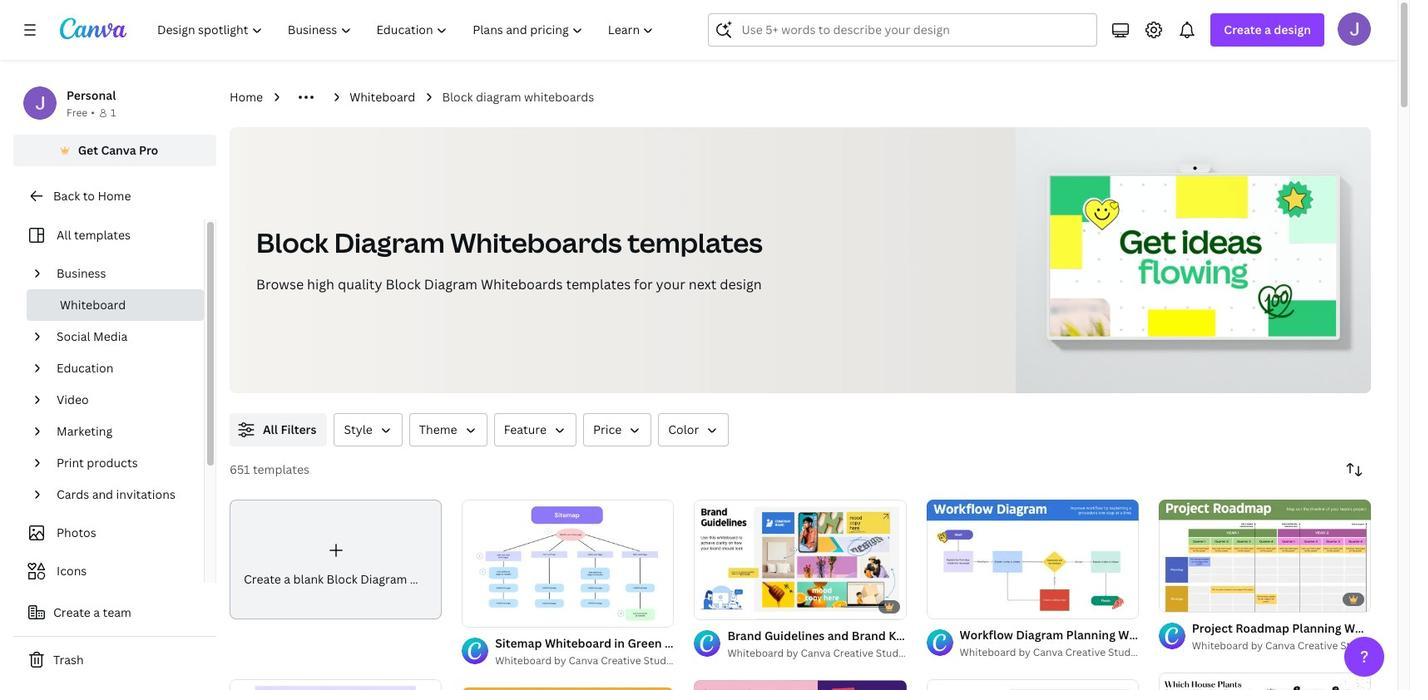 Task type: vqa. For each thing, say whether or not it's contained in the screenshot.
Teachers 'button'
no



Task type: locate. For each thing, give the bounding box(es) containing it.
design right next
[[720, 275, 762, 294]]

0 horizontal spatial style
[[344, 422, 373, 438]]

whiteboard by canva creative studio link up mood board brainstorm whiteboard in red white simple style image
[[495, 653, 675, 670]]

whiteboard
[[350, 89, 416, 105], [60, 297, 126, 313], [410, 571, 476, 587], [545, 636, 612, 652], [1192, 639, 1249, 653], [960, 646, 1016, 660], [728, 646, 784, 660], [495, 654, 552, 668]]

1 horizontal spatial all
[[263, 422, 278, 438]]

whiteboards
[[524, 89, 594, 105]]

cards and invitations link
[[50, 479, 194, 511]]

1 horizontal spatial create
[[244, 571, 281, 587]]

block
[[442, 89, 473, 105], [256, 225, 329, 260], [386, 275, 421, 294], [327, 571, 358, 587]]

0 vertical spatial design
[[1274, 22, 1311, 37]]

creative up "voting board whiteboard in papercraft style" image
[[1298, 639, 1338, 653]]

whiteboard by canva creative studio link up the classroom time capsule whiteboard in violet pastel pink mint green style image in the bottom of the page
[[728, 645, 908, 662]]

all for all templates
[[57, 227, 71, 243]]

2 vertical spatial a
[[93, 605, 100, 621]]

2 vertical spatial create
[[53, 605, 91, 621]]

0 vertical spatial diagram
[[334, 225, 445, 260]]

all down back
[[57, 227, 71, 243]]

1 horizontal spatial design
[[1274, 22, 1311, 37]]

canva inside get canva pro button
[[101, 142, 136, 158]]

create
[[1224, 22, 1262, 37], [244, 571, 281, 587], [53, 605, 91, 621]]

creative down in in the bottom left of the page
[[601, 654, 641, 668]]

design left the jacob simon "image" at the right of page
[[1274, 22, 1311, 37]]

1 vertical spatial home
[[98, 188, 131, 204]]

back to home
[[53, 188, 131, 204]]

and
[[92, 487, 113, 503]]

project roadmap planning whiteboard in green pink yellow spaced color blocks style image
[[1159, 500, 1371, 613]]

651
[[230, 462, 250, 478]]

design
[[1274, 22, 1311, 37], [720, 275, 762, 294]]

diagram up quality
[[334, 225, 445, 260]]

marketing link
[[50, 416, 194, 448]]

style inside button
[[344, 422, 373, 438]]

1 vertical spatial a
[[284, 571, 291, 587]]

creative up the classroom time capsule whiteboard in violet pastel pink mint green style image in the bottom of the page
[[833, 646, 874, 660]]

canva
[[101, 142, 136, 158], [1266, 639, 1296, 653], [1033, 646, 1063, 660], [801, 646, 831, 660], [569, 654, 599, 668]]

photos
[[57, 525, 96, 541]]

diagram for whiteboards
[[424, 275, 478, 294]]

education link
[[50, 353, 194, 384]]

1 horizontal spatial style
[[738, 636, 767, 652]]

team
[[103, 605, 131, 621]]

1 horizontal spatial a
[[284, 571, 291, 587]]

free
[[67, 106, 88, 120]]

whiteboard by canva creative studio link up "voting board whiteboard in papercraft style" image
[[1192, 638, 1372, 655]]

1 vertical spatial diagram
[[424, 275, 478, 294]]

media
[[93, 329, 128, 344]]

workflow diagram planning whiteboard in purple blue modern professional style image
[[927, 500, 1139, 619]]

diagram
[[476, 89, 521, 105]]

classroom time capsule whiteboard in violet pastel pink mint green style image
[[694, 680, 907, 691]]

jacob simon image
[[1338, 12, 1371, 46]]

style right basic on the bottom of page
[[738, 636, 767, 652]]

templates down all filters button
[[253, 462, 310, 478]]

all inside all filters button
[[263, 422, 278, 438]]

canva up mood board brainstorm whiteboard in red white simple style image
[[569, 654, 599, 668]]

0 horizontal spatial create
[[53, 605, 91, 621]]

get canva pro
[[78, 142, 158, 158]]

blank
[[293, 571, 324, 587]]

trash
[[53, 652, 84, 668]]

canva for brand guidelines and brand kit team whiteboard in blue grey modern professional style image
[[801, 646, 831, 660]]

a inside button
[[93, 605, 100, 621]]

for
[[634, 275, 653, 294]]

0 vertical spatial a
[[1265, 22, 1271, 37]]

a for design
[[1265, 22, 1271, 37]]

project plan planning whiteboard in blue purple modern professional style image
[[927, 680, 1139, 691]]

home
[[230, 89, 263, 105], [98, 188, 131, 204]]

1 vertical spatial all
[[263, 422, 278, 438]]

theme
[[419, 422, 457, 438]]

price
[[593, 422, 622, 438]]

1 vertical spatial style
[[738, 636, 767, 652]]

by for "voting board whiteboard in papercraft style" image's whiteboard by canva creative studio link
[[1251, 639, 1263, 653]]

feature
[[504, 422, 547, 438]]

canva left pro
[[101, 142, 136, 158]]

in
[[614, 636, 625, 652]]

0 horizontal spatial home
[[98, 188, 131, 204]]

canva for workflow diagram planning whiteboard in purple blue modern professional style image
[[1033, 646, 1063, 660]]

create for create a design
[[1224, 22, 1262, 37]]

creative up project plan planning whiteboard in blue purple modern professional style image
[[1066, 646, 1106, 660]]

purple
[[665, 636, 702, 652]]

canva up the classroom time capsule whiteboard in violet pastel pink mint green style image in the bottom of the page
[[801, 646, 831, 660]]

basic
[[705, 636, 735, 652]]

0 horizontal spatial a
[[93, 605, 100, 621]]

browse
[[256, 275, 304, 294]]

0 vertical spatial all
[[57, 227, 71, 243]]

all
[[57, 227, 71, 243], [263, 422, 278, 438]]

sitemap
[[495, 636, 542, 652]]

block diagram whiteboards
[[442, 89, 594, 105]]

quality
[[338, 275, 382, 294]]

2 vertical spatial diagram
[[360, 571, 407, 587]]

whiteboard by canva creative studio
[[1192, 639, 1372, 653], [960, 646, 1140, 660], [728, 646, 908, 660]]

all left filters
[[263, 422, 278, 438]]

icons link
[[23, 556, 194, 587]]

browse high quality block diagram whiteboards templates for your next design
[[256, 275, 762, 294]]

1 horizontal spatial home
[[230, 89, 263, 105]]

cards and invitations
[[57, 487, 175, 503]]

all inside all templates link
[[57, 227, 71, 243]]

free •
[[67, 106, 95, 120]]

voting board whiteboard in papercraft style image
[[1159, 674, 1371, 691]]

style right filters
[[344, 422, 373, 438]]

green
[[628, 636, 662, 652]]

2 horizontal spatial whiteboard by canva creative studio
[[1192, 639, 1372, 653]]

0 horizontal spatial design
[[720, 275, 762, 294]]

video link
[[50, 384, 194, 416]]

whiteboards up browse high quality block diagram whiteboards templates for your next design
[[450, 225, 622, 260]]

canva up "voting board whiteboard in papercraft style" image
[[1266, 639, 1296, 653]]

color
[[668, 422, 699, 438]]

None search field
[[709, 13, 1098, 47]]

by up "voting board whiteboard in papercraft style" image
[[1251, 639, 1263, 653]]

block right quality
[[386, 275, 421, 294]]

create a blank block diagram whiteboard
[[244, 571, 476, 587]]

block diagram whiteboards templates image
[[1016, 127, 1371, 394], [1051, 176, 1337, 337]]

0 vertical spatial create
[[1224, 22, 1262, 37]]

a
[[1265, 22, 1271, 37], [284, 571, 291, 587], [93, 605, 100, 621]]

create inside dropdown button
[[1224, 22, 1262, 37]]

get canva pro button
[[13, 135, 216, 166]]

diagram down block diagram whiteboards templates
[[424, 275, 478, 294]]

business model canvas planning whiteboard in purple blue modern professional style image
[[230, 679, 442, 691]]

a inside dropdown button
[[1265, 22, 1271, 37]]

all filters
[[263, 422, 317, 438]]

by up mood board brainstorm whiteboard in red white simple style image
[[554, 654, 566, 668]]

0 vertical spatial whiteboards
[[450, 225, 622, 260]]

whiteboard by canva creative studio for whiteboard by canva creative studio link for project plan planning whiteboard in blue purple modern professional style image
[[960, 646, 1140, 660]]

2 horizontal spatial a
[[1265, 22, 1271, 37]]

whiteboard by canva creative studio link for project plan planning whiteboard in blue purple modern professional style image
[[960, 645, 1140, 661]]

create inside button
[[53, 605, 91, 621]]

whiteboard by canva creative studio up the classroom time capsule whiteboard in violet pastel pink mint green style image in the bottom of the page
[[728, 646, 908, 660]]

1 vertical spatial create
[[244, 571, 281, 587]]

top level navigation element
[[146, 13, 669, 47]]

by
[[1251, 639, 1263, 653], [1019, 646, 1031, 660], [787, 646, 799, 660], [554, 654, 566, 668]]

0 horizontal spatial all
[[57, 227, 71, 243]]

whiteboard by canva creative studio link
[[1192, 638, 1372, 655], [960, 645, 1140, 661], [728, 645, 908, 662], [495, 653, 675, 670]]

whiteboard by canva creative studio up project plan planning whiteboard in blue purple modern professional style image
[[960, 646, 1140, 660]]

whiteboards down block diagram whiteboards templates
[[481, 275, 563, 294]]

2 horizontal spatial create
[[1224, 22, 1262, 37]]

0 horizontal spatial whiteboard by canva creative studio
[[728, 646, 908, 660]]

all filters button
[[230, 414, 327, 447]]

by up project plan planning whiteboard in blue purple modern professional style image
[[1019, 646, 1031, 660]]

whiteboard by canva creative studio for whiteboard by canva creative studio link corresponding to the classroom time capsule whiteboard in violet pastel pink mint green style image in the bottom of the page
[[728, 646, 908, 660]]

style
[[344, 422, 373, 438], [738, 636, 767, 652]]

whiteboard inside create a blank block diagram whiteboard element
[[410, 571, 476, 587]]

diagram
[[334, 225, 445, 260], [424, 275, 478, 294], [360, 571, 407, 587]]

creative
[[1298, 639, 1338, 653], [1066, 646, 1106, 660], [833, 646, 874, 660], [601, 654, 641, 668]]

social media link
[[50, 321, 194, 353]]

studio for project plan planning whiteboard in blue purple modern professional style image
[[1108, 646, 1140, 660]]

diagram right 'blank'
[[360, 571, 407, 587]]

print products
[[57, 455, 138, 471]]

by inside sitemap whiteboard in green purple basic style whiteboard by canva creative studio
[[554, 654, 566, 668]]

0 vertical spatial style
[[344, 422, 373, 438]]

whiteboard by canva creative studio link up project plan planning whiteboard in blue purple modern professional style image
[[960, 645, 1140, 661]]

by up the classroom time capsule whiteboard in violet pastel pink mint green style image in the bottom of the page
[[787, 646, 799, 660]]

sitemap whiteboard in green purple basic style whiteboard by canva creative studio
[[495, 636, 767, 668]]

get
[[78, 142, 98, 158]]

social
[[57, 329, 90, 344]]

templates
[[628, 225, 763, 260], [74, 227, 131, 243], [566, 275, 631, 294], [253, 462, 310, 478]]

1 horizontal spatial whiteboard by canva creative studio
[[960, 646, 1140, 660]]

studio
[[1341, 639, 1372, 653], [1108, 646, 1140, 660], [876, 646, 908, 660], [644, 654, 675, 668]]

whiteboard by canva creative studio up "voting board whiteboard in papercraft style" image
[[1192, 639, 1372, 653]]

high
[[307, 275, 334, 294]]

products
[[87, 455, 138, 471]]

mood board brainstorm whiteboard in red white simple style image
[[462, 688, 674, 691]]

canva up project plan planning whiteboard in blue purple modern professional style image
[[1033, 646, 1063, 660]]

all templates link
[[23, 220, 194, 251]]

whiteboards
[[450, 225, 622, 260], [481, 275, 563, 294]]

brand guidelines and brand kit team whiteboard in blue grey modern professional style image
[[694, 500, 907, 620]]



Task type: describe. For each thing, give the bounding box(es) containing it.
invitations
[[116, 487, 175, 503]]

all for all filters
[[263, 422, 278, 438]]

creative for project plan planning whiteboard in blue purple modern professional style image
[[1066, 646, 1106, 660]]

block left diagram
[[442, 89, 473, 105]]

create a design button
[[1211, 13, 1325, 47]]

social media
[[57, 329, 128, 344]]

personal
[[67, 87, 116, 103]]

marketing
[[57, 424, 112, 439]]

whiteboard by canva creative studio for "voting board whiteboard in papercraft style" image's whiteboard by canva creative studio link
[[1192, 639, 1372, 653]]

diagram for whiteboard
[[360, 571, 407, 587]]

creative inside sitemap whiteboard in green purple basic style whiteboard by canva creative studio
[[601, 654, 641, 668]]

trash link
[[13, 644, 216, 677]]

cards
[[57, 487, 89, 503]]

a for blank
[[284, 571, 291, 587]]

filters
[[281, 422, 317, 438]]

Search search field
[[742, 14, 1087, 46]]

video
[[57, 392, 89, 408]]

all templates
[[57, 227, 131, 243]]

whiteboard link
[[350, 88, 416, 107]]

theme button
[[409, 414, 487, 447]]

whiteboard by canva creative studio link for the classroom time capsule whiteboard in violet pastel pink mint green style image in the bottom of the page
[[728, 645, 908, 662]]

sitemap whiteboard in green purple basic style link
[[495, 635, 767, 653]]

home link
[[230, 88, 263, 107]]

style button
[[334, 414, 403, 447]]

block up browse
[[256, 225, 329, 260]]

651 templates
[[230, 462, 310, 478]]

create for create a team
[[53, 605, 91, 621]]

canva inside sitemap whiteboard in green purple basic style whiteboard by canva creative studio
[[569, 654, 599, 668]]

business link
[[50, 258, 194, 290]]

templates down back to home
[[74, 227, 131, 243]]

creative for the classroom time capsule whiteboard in violet pastel pink mint green style image in the bottom of the page
[[833, 646, 874, 660]]

by for whiteboard by canva creative studio link corresponding to the classroom time capsule whiteboard in violet pastel pink mint green style image in the bottom of the page
[[787, 646, 799, 660]]

icons
[[57, 563, 87, 579]]

canva for project roadmap planning whiteboard in green pink yellow spaced color blocks style image
[[1266, 639, 1296, 653]]

studio for "voting board whiteboard in papercraft style" image
[[1341, 639, 1372, 653]]

whiteboard by canva creative studio link for "voting board whiteboard in papercraft style" image
[[1192, 638, 1372, 655]]

studio for the classroom time capsule whiteboard in violet pastel pink mint green style image in the bottom of the page
[[876, 646, 908, 660]]

create a blank block diagram whiteboard element
[[230, 500, 476, 620]]

sitemap whiteboard in green purple basic style image
[[462, 500, 674, 628]]

business
[[57, 265, 106, 281]]

•
[[91, 106, 95, 120]]

1 vertical spatial whiteboards
[[481, 275, 563, 294]]

next
[[689, 275, 717, 294]]

create a team button
[[13, 597, 216, 630]]

price button
[[583, 414, 652, 447]]

design inside dropdown button
[[1274, 22, 1311, 37]]

to
[[83, 188, 95, 204]]

by for whiteboard by canva creative studio link for project plan planning whiteboard in blue purple modern professional style image
[[1019, 646, 1031, 660]]

create a design
[[1224, 22, 1311, 37]]

photos link
[[23, 518, 194, 549]]

back
[[53, 188, 80, 204]]

studio inside sitemap whiteboard in green purple basic style whiteboard by canva creative studio
[[644, 654, 675, 668]]

block right 'blank'
[[327, 571, 358, 587]]

block diagram whiteboards templates
[[256, 225, 763, 260]]

templates left for
[[566, 275, 631, 294]]

create for create a blank block diagram whiteboard
[[244, 571, 281, 587]]

feature button
[[494, 414, 577, 447]]

back to home link
[[13, 180, 216, 213]]

style inside sitemap whiteboard in green purple basic style whiteboard by canva creative studio
[[738, 636, 767, 652]]

print products link
[[50, 448, 194, 479]]

color button
[[658, 414, 729, 447]]

education
[[57, 360, 113, 376]]

your
[[656, 275, 686, 294]]

1
[[111, 106, 116, 120]]

templates up next
[[628, 225, 763, 260]]

Sort by button
[[1338, 454, 1371, 487]]

1 vertical spatial design
[[720, 275, 762, 294]]

0 vertical spatial home
[[230, 89, 263, 105]]

a for team
[[93, 605, 100, 621]]

creative for "voting board whiteboard in papercraft style" image
[[1298, 639, 1338, 653]]

print
[[57, 455, 84, 471]]

pro
[[139, 142, 158, 158]]

create a team
[[53, 605, 131, 621]]

create a blank block diagram whiteboard link
[[230, 500, 476, 620]]



